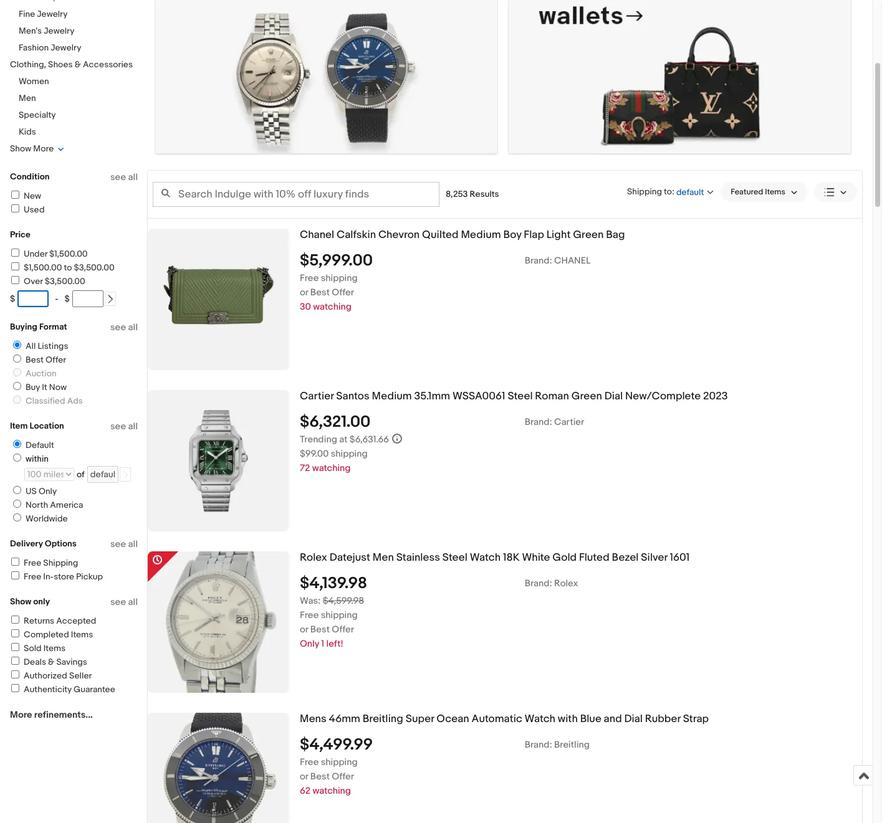 Task type: locate. For each thing, give the bounding box(es) containing it.
men right datejust
[[373, 552, 394, 564]]

0 vertical spatial shipping
[[627, 186, 662, 197]]

$4,499.99
[[300, 736, 373, 755]]

of
[[77, 469, 85, 480]]

0 vertical spatial more
[[33, 143, 54, 154]]

0 horizontal spatial none text field
[[155, 0, 497, 154]]

watching inside "$99.00 shipping 72 watching"
[[312, 463, 351, 474]]

shipping left :
[[627, 186, 662, 197]]

show down kids link
[[10, 143, 31, 154]]

items up deals & savings
[[43, 643, 66, 654]]

2 vertical spatial watching
[[313, 786, 351, 797]]

men down women
[[19, 93, 36, 103]]

46mm
[[329, 713, 360, 726]]

rolex down gold
[[554, 578, 578, 590]]

only
[[39, 486, 57, 497], [300, 638, 319, 650]]

0 horizontal spatial $
[[10, 294, 15, 304]]

1601
[[670, 552, 690, 564]]

steel left roman
[[508, 390, 533, 403]]

offer down '$4,499.99'
[[332, 771, 354, 783]]

1 vertical spatial cartier
[[554, 417, 584, 428]]

3 see from the top
[[110, 421, 126, 433]]

items inside dropdown button
[[765, 187, 786, 197]]

with
[[558, 713, 578, 726]]

North America radio
[[13, 500, 21, 508]]

4 brand: from the top
[[525, 739, 552, 751]]

2 brand: from the top
[[525, 417, 552, 428]]

all for free shipping
[[128, 539, 138, 551]]

format
[[39, 322, 67, 332]]

jewelry up 'men's jewelry' 'link'
[[37, 9, 68, 19]]

$ right -
[[65, 294, 70, 304]]

all for returns accepted
[[128, 597, 138, 609]]

0 horizontal spatial only
[[39, 486, 57, 497]]

0 horizontal spatial cartier
[[300, 390, 334, 403]]

to for :
[[664, 186, 672, 197]]

see all button
[[110, 171, 138, 183], [110, 322, 138, 334], [110, 421, 138, 433], [110, 539, 138, 551], [110, 597, 138, 609]]

1 vertical spatial steel
[[442, 552, 468, 564]]

Over $3,500.00 checkbox
[[11, 276, 19, 284]]

Free Shipping checkbox
[[11, 558, 19, 566]]

steel inside rolex datejust men stainless steel watch 18k white gold fluted bezel silver 1601 link
[[442, 552, 468, 564]]

4 see from the top
[[110, 539, 126, 551]]

all for all listings
[[128, 322, 138, 334]]

0 vertical spatial steel
[[508, 390, 533, 403]]

brand:
[[525, 255, 552, 267], [525, 417, 552, 428], [525, 578, 552, 590], [525, 739, 552, 751]]

1 vertical spatial only
[[300, 638, 319, 650]]

0 vertical spatial cartier
[[300, 390, 334, 403]]

$1,500.00 up over $3,500.00 link
[[24, 262, 62, 273]]

brand: down roman
[[525, 417, 552, 428]]

brand: breitling free shipping or best offer 62 watching
[[300, 739, 590, 797]]

0 vertical spatial men
[[19, 93, 36, 103]]

buy
[[26, 382, 40, 393]]

1 vertical spatial to
[[64, 262, 72, 273]]

1 horizontal spatial watch
[[525, 713, 556, 726]]

1 horizontal spatial dial
[[624, 713, 643, 726]]

0 vertical spatial watch
[[470, 552, 501, 564]]

1 $ from the left
[[10, 294, 15, 304]]

1 vertical spatial watch
[[525, 713, 556, 726]]

1 horizontal spatial only
[[300, 638, 319, 650]]

or for $5,999.00
[[300, 287, 308, 299]]

Authenticity Guarantee checkbox
[[11, 685, 19, 693]]

3 see all from the top
[[110, 421, 138, 433]]

or for $4,499.99
[[300, 771, 308, 783]]

$ for maximum value text field
[[65, 294, 70, 304]]

show for show more
[[10, 143, 31, 154]]

under $1,500.00 link
[[9, 249, 88, 259]]

1 vertical spatial more
[[10, 710, 32, 721]]

dial right and
[[624, 713, 643, 726]]

3 see all button from the top
[[110, 421, 138, 433]]

1 vertical spatial breitling
[[554, 739, 590, 751]]

3 brand: from the top
[[525, 578, 552, 590]]

0 vertical spatial rolex
[[300, 552, 327, 564]]

auction
[[26, 368, 56, 379]]

brand: inside brand: rolex was: $4,599.98 free shipping or best offer only 1 left!
[[525, 578, 552, 590]]

auction link
[[8, 368, 59, 379]]

see all button for all listings
[[110, 322, 138, 334]]

more refinements...
[[10, 710, 93, 721]]

2 all from the top
[[128, 322, 138, 334]]

results
[[470, 189, 499, 200]]

1 or from the top
[[300, 287, 308, 299]]

mens 46mm breitling super ocean automatic watch with blue and dial rubber strap link
[[300, 713, 862, 726]]

1 horizontal spatial men
[[373, 552, 394, 564]]

0 vertical spatial medium
[[461, 229, 501, 241]]

breitling down with
[[554, 739, 590, 751]]

0 horizontal spatial medium
[[372, 390, 412, 403]]

see all for default
[[110, 421, 138, 433]]

offer inside brand: chanel free shipping or best offer 30 watching
[[332, 287, 354, 299]]

watches image
[[155, 0, 497, 154]]

0 vertical spatial breitling
[[363, 713, 403, 726]]

brand: inside brand: chanel free shipping or best offer 30 watching
[[525, 255, 552, 267]]

free shipping link
[[9, 558, 78, 569]]

over
[[24, 276, 43, 287]]

1 vertical spatial $3,500.00
[[45, 276, 85, 287]]

submit price range image
[[106, 295, 115, 304]]

5 all from the top
[[128, 597, 138, 609]]

3 all from the top
[[128, 421, 138, 433]]

see for default
[[110, 421, 126, 433]]

medium inside cartier santos medium 35.1mm wssa0061 steel roman green dial new/complete 2023 link
[[372, 390, 412, 403]]

$1,500.00 up $1,500.00 to $3,500.00
[[49, 249, 88, 259]]

jewelry up fashion jewelry link
[[44, 26, 74, 36]]

1 horizontal spatial shipping
[[627, 186, 662, 197]]

0 horizontal spatial more
[[10, 710, 32, 721]]

options
[[45, 539, 77, 549]]

breitling inside brand: breitling free shipping or best offer 62 watching
[[554, 739, 590, 751]]

free inside brand: chanel free shipping or best offer 30 watching
[[300, 272, 319, 284]]

2 horizontal spatial items
[[765, 187, 786, 197]]

4 all from the top
[[128, 539, 138, 551]]

5 see all from the top
[[110, 597, 138, 609]]

rolex
[[300, 552, 327, 564], [554, 578, 578, 590]]

brand: inside brand: breitling free shipping or best offer 62 watching
[[525, 739, 552, 751]]

$99.00 shipping 72 watching
[[300, 448, 368, 474]]

brand: down mens 46mm breitling super ocean automatic watch with blue and dial rubber strap
[[525, 739, 552, 751]]

more down kids link
[[33, 143, 54, 154]]

medium right santos
[[372, 390, 412, 403]]

it
[[42, 382, 47, 393]]

8,253 results
[[446, 189, 499, 200]]

see all button for returns accepted
[[110, 597, 138, 609]]

brand: rolex was: $4,599.98 free shipping or best offer only 1 left!
[[300, 578, 578, 650]]

shipping to : default
[[627, 186, 704, 197]]

delivery
[[10, 539, 43, 549]]

watching inside brand: chanel free shipping or best offer 30 watching
[[313, 301, 352, 313]]

1 horizontal spatial more
[[33, 143, 54, 154]]

2 show from the top
[[10, 597, 31, 607]]

default text field
[[87, 466, 118, 483]]

shipping down '$4,499.99'
[[321, 757, 358, 769]]

offer down listings
[[46, 355, 66, 365]]

to
[[664, 186, 672, 197], [64, 262, 72, 273]]

1 vertical spatial &
[[48, 657, 54, 668]]

authenticity guarantee
[[24, 685, 115, 695]]

deals & savings link
[[9, 657, 87, 668]]

0 vertical spatial show
[[10, 143, 31, 154]]

5 see all button from the top
[[110, 597, 138, 609]]

cartier up $6,321.00
[[300, 390, 334, 403]]

under $1,500.00
[[24, 249, 88, 259]]

1 horizontal spatial steel
[[508, 390, 533, 403]]

steel inside cartier santos medium 35.1mm wssa0061 steel roman green dial new/complete 2023 link
[[508, 390, 533, 403]]

or inside brand: chanel free shipping or best offer 30 watching
[[300, 287, 308, 299]]

cartier santos medium 35.1mm wssa0061 steel roman green dial new/complete 2023 link
[[300, 390, 862, 403]]

free down was:
[[300, 610, 319, 622]]

-
[[55, 294, 58, 304]]

offer down $5,999.00
[[332, 287, 354, 299]]

show
[[10, 143, 31, 154], [10, 597, 31, 607]]

free inside brand: breitling free shipping or best offer 62 watching
[[300, 757, 319, 769]]

offer up left!
[[332, 624, 354, 636]]

see all button for free shipping
[[110, 539, 138, 551]]

shipping down $4,599.98
[[321, 610, 358, 622]]

watching right 62
[[313, 786, 351, 797]]

Classified Ads radio
[[13, 396, 21, 404]]

1 horizontal spatial &
[[75, 59, 81, 70]]

specialty
[[19, 110, 56, 120]]

free up 62
[[300, 757, 319, 769]]

only left 1
[[300, 638, 319, 650]]

watching for $5,999.00
[[313, 301, 352, 313]]

2 see from the top
[[110, 322, 126, 334]]

more
[[33, 143, 54, 154], [10, 710, 32, 721]]

1 horizontal spatial $
[[65, 294, 70, 304]]

rolex inside brand: rolex was: $4,599.98 free shipping or best offer only 1 left!
[[554, 578, 578, 590]]

brand: for breitling
[[525, 739, 552, 751]]

santos
[[336, 390, 370, 403]]

18k
[[503, 552, 520, 564]]

8,253
[[446, 189, 468, 200]]

green
[[573, 229, 604, 241], [572, 390, 602, 403]]

to inside shipping to : default
[[664, 186, 672, 197]]

authorized seller link
[[9, 671, 92, 681]]

over $3,500.00
[[24, 276, 85, 287]]

or up 30
[[300, 287, 308, 299]]

2 vertical spatial items
[[43, 643, 66, 654]]

1 horizontal spatial to
[[664, 186, 672, 197]]

north
[[26, 500, 48, 511]]

see for new
[[110, 171, 126, 183]]

1 vertical spatial medium
[[372, 390, 412, 403]]

New checkbox
[[11, 191, 19, 199]]

gold
[[553, 552, 577, 564]]

dial
[[605, 390, 623, 403], [624, 713, 643, 726]]

more down authenticity guarantee option
[[10, 710, 32, 721]]

sold items link
[[9, 643, 66, 654]]

jewelry
[[37, 9, 68, 19], [44, 26, 74, 36], [51, 42, 81, 53]]

0 vertical spatial or
[[300, 287, 308, 299]]

quilted
[[422, 229, 459, 241]]

1 vertical spatial or
[[300, 624, 308, 636]]

shipping up free in-store pickup at the bottom left of the page
[[43, 558, 78, 569]]

None text field
[[155, 0, 497, 154], [509, 0, 851, 154]]

1 horizontal spatial rolex
[[554, 578, 578, 590]]

location
[[30, 421, 64, 431]]

US Only radio
[[13, 486, 21, 494]]

classified ads
[[26, 396, 83, 407]]

jewelry up clothing, shoes & accessories link on the left top of page
[[51, 42, 81, 53]]

watching right 30
[[313, 301, 352, 313]]

items down accepted
[[71, 630, 93, 640]]

fashion jewelry link
[[19, 42, 81, 53]]

default
[[677, 187, 704, 197]]

breitling left super
[[363, 713, 403, 726]]

steel
[[508, 390, 533, 403], [442, 552, 468, 564]]

1 all from the top
[[128, 171, 138, 183]]

1 horizontal spatial medium
[[461, 229, 501, 241]]

free inside brand: rolex was: $4,599.98 free shipping or best offer only 1 left!
[[300, 610, 319, 622]]

2 or from the top
[[300, 624, 308, 636]]

5 see from the top
[[110, 597, 126, 609]]

best up 62
[[310, 771, 330, 783]]

or up 62
[[300, 771, 308, 783]]

& up the authorized seller link
[[48, 657, 54, 668]]

bezel
[[612, 552, 639, 564]]

0 horizontal spatial items
[[43, 643, 66, 654]]

Authorized Seller checkbox
[[11, 671, 19, 679]]

to down the under $1,500.00
[[64, 262, 72, 273]]

cartier santos medium 35.1mm wssa0061 steel roman green dial new/complete 2023 image
[[148, 408, 289, 514]]

1 none text field from the left
[[155, 0, 497, 154]]

Auction radio
[[13, 368, 21, 377]]

1 horizontal spatial cartier
[[554, 417, 584, 428]]

0 horizontal spatial steel
[[442, 552, 468, 564]]

watching
[[313, 301, 352, 313], [312, 463, 351, 474], [313, 786, 351, 797]]

shipping down $5,999.00
[[321, 272, 358, 284]]

0 horizontal spatial shipping
[[43, 558, 78, 569]]

kids link
[[19, 127, 36, 137]]

flap
[[524, 229, 544, 241]]

1 horizontal spatial none text field
[[509, 0, 851, 154]]

offer
[[332, 287, 354, 299], [46, 355, 66, 365], [332, 624, 354, 636], [332, 771, 354, 783]]

breitling inside mens 46mm breitling super ocean automatic watch with blue and dial rubber strap link
[[363, 713, 403, 726]]

only
[[33, 597, 50, 607]]

us only
[[26, 486, 57, 497]]

$3,500.00 down $1,500.00 to $3,500.00 link
[[45, 276, 85, 287]]

0 horizontal spatial breitling
[[363, 713, 403, 726]]

$ down over $3,500.00 option
[[10, 294, 15, 304]]

breitling
[[363, 713, 403, 726], [554, 739, 590, 751]]

0 horizontal spatial dial
[[605, 390, 623, 403]]

green left bag
[[573, 229, 604, 241]]

dial left new/complete
[[605, 390, 623, 403]]

1 see all from the top
[[110, 171, 138, 183]]

returns accepted
[[24, 616, 96, 627]]

watching inside brand: breitling free shipping or best offer 62 watching
[[313, 786, 351, 797]]

0 horizontal spatial men
[[19, 93, 36, 103]]

1 vertical spatial watching
[[312, 463, 351, 474]]

only up north america 'link'
[[39, 486, 57, 497]]

all for default
[[128, 421, 138, 433]]

Worldwide radio
[[13, 514, 21, 522]]

& right shoes
[[75, 59, 81, 70]]

clothing,
[[10, 59, 46, 70]]

cartier down cartier santos medium 35.1mm wssa0061 steel roman green dial new/complete 2023 link
[[554, 417, 584, 428]]

2 vertical spatial or
[[300, 771, 308, 783]]

show for show only
[[10, 597, 31, 607]]

watch left with
[[525, 713, 556, 726]]

1 vertical spatial show
[[10, 597, 31, 607]]

Best Offer radio
[[13, 355, 21, 363]]

$1,500.00 to $3,500.00 checkbox
[[11, 262, 19, 271]]

Enter your search keyword text field
[[153, 182, 440, 207]]

0 horizontal spatial to
[[64, 262, 72, 273]]

Free In-store Pickup checkbox
[[11, 572, 19, 580]]

or inside brand: breitling free shipping or best offer 62 watching
[[300, 771, 308, 783]]

shipping down trending at $6,631.66
[[331, 448, 368, 460]]

green right roman
[[572, 390, 602, 403]]

2 $ from the left
[[65, 294, 70, 304]]

trending
[[300, 434, 337, 446]]

0 vertical spatial &
[[75, 59, 81, 70]]

$3,500.00 up maximum value text field
[[74, 262, 114, 273]]

rolex up the $4,139.98
[[300, 552, 327, 564]]

1 see from the top
[[110, 171, 126, 183]]

chanel calfskin chevron quilted medium boy flap light green bag link
[[300, 229, 862, 242]]

to left the default
[[664, 186, 672, 197]]

medium inside chanel calfskin chevron quilted medium boy flap light green bag link
[[461, 229, 501, 241]]

0 vertical spatial items
[[765, 187, 786, 197]]

62
[[300, 786, 311, 797]]

free shipping
[[24, 558, 78, 569]]

show up returns accepted option
[[10, 597, 31, 607]]

used link
[[9, 205, 45, 215]]

shoes
[[48, 59, 73, 70]]

only inside brand: rolex was: $4,599.98 free shipping or best offer only 1 left!
[[300, 638, 319, 650]]

1 horizontal spatial items
[[71, 630, 93, 640]]

2 see all from the top
[[110, 322, 138, 334]]

1 horizontal spatial breitling
[[554, 739, 590, 751]]

&
[[75, 59, 81, 70], [48, 657, 54, 668]]

2 see all button from the top
[[110, 322, 138, 334]]

0 vertical spatial to
[[664, 186, 672, 197]]

1 vertical spatial jewelry
[[44, 26, 74, 36]]

best up 30
[[310, 287, 330, 299]]

chanel calfskin chevron quilted medium boy flap light green bag image
[[148, 229, 289, 371]]

brand: down flap
[[525, 255, 552, 267]]

1 show from the top
[[10, 143, 31, 154]]

1 vertical spatial rolex
[[554, 578, 578, 590]]

store
[[54, 572, 74, 582]]

items
[[765, 187, 786, 197], [71, 630, 93, 640], [43, 643, 66, 654]]

1 vertical spatial items
[[71, 630, 93, 640]]

or down was:
[[300, 624, 308, 636]]

watch left 18k
[[470, 552, 501, 564]]

brand: for cartier
[[525, 417, 552, 428]]

steel right stainless
[[442, 552, 468, 564]]

3 or from the top
[[300, 771, 308, 783]]

used
[[24, 205, 45, 215]]

1 brand: from the top
[[525, 255, 552, 267]]

medium left 'boy'
[[461, 229, 501, 241]]

1 see all button from the top
[[110, 171, 138, 183]]

$ for minimum value text box
[[10, 294, 15, 304]]

free right "free shipping" checkbox
[[24, 558, 41, 569]]

watching down $99.00
[[312, 463, 351, 474]]

free up 30
[[300, 272, 319, 284]]

0 vertical spatial watching
[[313, 301, 352, 313]]

0 vertical spatial jewelry
[[37, 9, 68, 19]]

best up 1
[[310, 624, 330, 636]]

watching for $4,499.99
[[313, 786, 351, 797]]

items right featured
[[765, 187, 786, 197]]

brand: down white
[[525, 578, 552, 590]]

2 none text field from the left
[[509, 0, 851, 154]]

4 see all from the top
[[110, 539, 138, 551]]

shipping
[[627, 186, 662, 197], [43, 558, 78, 569]]

4 see all button from the top
[[110, 539, 138, 551]]



Task type: describe. For each thing, give the bounding box(es) containing it.
accepted
[[56, 616, 96, 627]]

0 vertical spatial dial
[[605, 390, 623, 403]]

shipping inside brand: chanel free shipping or best offer 30 watching
[[321, 272, 358, 284]]

buying format
[[10, 322, 67, 332]]

offer inside brand: rolex was: $4,599.98 free shipping or best offer only 1 left!
[[332, 624, 354, 636]]

sold items
[[24, 643, 66, 654]]

0 horizontal spatial &
[[48, 657, 54, 668]]

pickup
[[76, 572, 103, 582]]

default
[[26, 440, 54, 451]]

see all for all listings
[[110, 322, 138, 334]]

see for free shipping
[[110, 539, 126, 551]]

Used checkbox
[[11, 205, 19, 213]]

Default radio
[[13, 440, 21, 448]]

chanel
[[300, 229, 334, 241]]

best inside brand: rolex was: $4,599.98 free shipping or best offer only 1 left!
[[310, 624, 330, 636]]

authenticity
[[24, 685, 72, 695]]

0 vertical spatial $1,500.00
[[49, 249, 88, 259]]

2 vertical spatial jewelry
[[51, 42, 81, 53]]

north america link
[[8, 500, 86, 511]]

deals
[[24, 657, 46, 668]]

men's
[[19, 26, 42, 36]]

featured items
[[731, 187, 786, 197]]

free left in-
[[24, 572, 41, 582]]

clothing, shoes & accessories women men specialty kids
[[10, 59, 133, 137]]

all listings
[[26, 341, 68, 352]]

shipping inside brand: breitling free shipping or best offer 62 watching
[[321, 757, 358, 769]]

silver
[[641, 552, 668, 564]]

see for returns accepted
[[110, 597, 126, 609]]

1 vertical spatial green
[[572, 390, 602, 403]]

shipping inside brand: rolex was: $4,599.98 free shipping or best offer only 1 left!
[[321, 610, 358, 622]]

1 vertical spatial shipping
[[43, 558, 78, 569]]

more refinements... button
[[10, 710, 93, 721]]

Deals & Savings checkbox
[[11, 657, 19, 665]]

0 vertical spatial green
[[573, 229, 604, 241]]

Sold Items checkbox
[[11, 643, 19, 652]]

worldwide
[[26, 514, 68, 524]]

offer inside brand: breitling free shipping or best offer 62 watching
[[332, 771, 354, 783]]

Buy It Now radio
[[13, 382, 21, 390]]

1 vertical spatial dial
[[624, 713, 643, 726]]

to for $3,500.00
[[64, 262, 72, 273]]

rolex datejust men stainless steel watch 18k white gold fluted bezel silver 1601 link
[[300, 552, 862, 565]]

men's jewelry link
[[19, 26, 74, 36]]

see all for new
[[110, 171, 138, 183]]

within
[[26, 454, 49, 464]]

chanel
[[554, 255, 591, 267]]

go image
[[121, 471, 130, 480]]

fine jewelry link
[[19, 9, 68, 19]]

in-
[[43, 572, 54, 582]]

item location
[[10, 421, 64, 431]]

best offer
[[26, 355, 66, 365]]

listings
[[38, 341, 68, 352]]

Completed Items checkbox
[[11, 630, 19, 638]]

us
[[26, 486, 37, 497]]

35.1mm
[[414, 390, 450, 403]]

0 horizontal spatial rolex
[[300, 552, 327, 564]]

brand: for rolex
[[525, 578, 552, 590]]

0 vertical spatial $3,500.00
[[74, 262, 114, 273]]

white
[[522, 552, 550, 564]]

30
[[300, 301, 311, 313]]

authorized
[[24, 671, 67, 681]]

brand: chanel free shipping or best offer 30 watching
[[300, 255, 591, 313]]

super
[[406, 713, 434, 726]]

best offer link
[[8, 355, 69, 365]]

delivery options
[[10, 539, 77, 549]]

rolex datejust men stainless steel watch 18k white gold fluted bezel silver 1601
[[300, 552, 690, 564]]

left!
[[326, 638, 344, 650]]

light
[[547, 229, 571, 241]]

now
[[49, 382, 67, 393]]

guarantee
[[74, 685, 115, 695]]

item
[[10, 421, 28, 431]]

& inside clothing, shoes & accessories women men specialty kids
[[75, 59, 81, 70]]

deals & savings
[[24, 657, 87, 668]]

all
[[26, 341, 36, 352]]

see all for returns accepted
[[110, 597, 138, 609]]

view: list view image
[[824, 186, 847, 199]]

see all button for default
[[110, 421, 138, 433]]

Maximum Value text field
[[72, 291, 103, 307]]

mens 46mm breitling super ocean automatic watch with blue and dial rubber strap image
[[150, 713, 287, 824]]

trending at $6,631.66
[[300, 434, 389, 446]]

completed items link
[[9, 630, 93, 640]]

items for completed items
[[71, 630, 93, 640]]

returns accepted link
[[9, 616, 96, 627]]

accessories
[[83, 59, 133, 70]]

rolex datejust men stainless steel watch 18k white gold fluted bezel silver 1601 image
[[157, 552, 280, 693]]

brand: cartier
[[525, 417, 584, 428]]

refinements...
[[34, 710, 93, 721]]

1 vertical spatial men
[[373, 552, 394, 564]]

$4,599.98
[[323, 595, 364, 607]]

default link
[[8, 440, 57, 451]]

ocean
[[437, 713, 469, 726]]

none text field watches
[[155, 0, 497, 154]]

returns
[[24, 616, 54, 627]]

All Listings radio
[[13, 341, 21, 349]]

shipping inside "$99.00 shipping 72 watching"
[[331, 448, 368, 460]]

wssa0061
[[453, 390, 505, 403]]

best inside brand: chanel free shipping or best offer 30 watching
[[310, 287, 330, 299]]

Under $1,500.00 checkbox
[[11, 249, 19, 257]]

2023
[[703, 390, 728, 403]]

brand: for chanel
[[525, 255, 552, 267]]

fine jewelry men's jewelry fashion jewelry
[[19, 9, 81, 53]]

shipping inside shipping to : default
[[627, 186, 662, 197]]

mens 46mm breitling super ocean automatic watch with blue and dial rubber strap
[[300, 713, 709, 726]]

at
[[339, 434, 348, 446]]

$1,500.00 to $3,500.00
[[24, 262, 114, 273]]

see for all listings
[[110, 322, 126, 334]]

women link
[[19, 76, 49, 87]]

:
[[672, 186, 675, 197]]

calfskin
[[337, 229, 376, 241]]

or inside brand: rolex was: $4,599.98 free shipping or best offer only 1 left!
[[300, 624, 308, 636]]

handbags image
[[509, 0, 851, 154]]

72
[[300, 463, 310, 474]]

men inside clothing, shoes & accessories women men specialty kids
[[19, 93, 36, 103]]

buy it now link
[[8, 382, 69, 393]]

chanel calfskin chevron quilted medium boy flap light green bag
[[300, 229, 625, 241]]

authorized seller
[[24, 671, 92, 681]]

Minimum Value text field
[[18, 291, 49, 307]]

mens
[[300, 713, 326, 726]]

$6,631.66
[[350, 434, 389, 446]]

featured
[[731, 187, 763, 197]]

men link
[[19, 93, 36, 103]]

automatic
[[472, 713, 522, 726]]

$5,999.00
[[300, 251, 373, 271]]

see all for free shipping
[[110, 539, 138, 551]]

sold
[[24, 643, 42, 654]]

buy it now
[[26, 382, 67, 393]]

best inside brand: breitling free shipping or best offer 62 watching
[[310, 771, 330, 783]]

blue
[[580, 713, 602, 726]]

none text field handbags
[[509, 0, 851, 154]]

within radio
[[13, 454, 21, 462]]

new link
[[9, 191, 41, 201]]

and
[[604, 713, 622, 726]]

1 vertical spatial $1,500.00
[[24, 262, 62, 273]]

featured items button
[[721, 182, 808, 202]]

all listings link
[[8, 341, 71, 352]]

fashion
[[19, 42, 49, 53]]

price
[[10, 229, 31, 240]]

free in-store pickup link
[[9, 572, 103, 582]]

specialty link
[[19, 110, 56, 120]]

best up auction link at the left top of the page
[[26, 355, 44, 365]]

0 horizontal spatial watch
[[470, 552, 501, 564]]

items for featured items
[[765, 187, 786, 197]]

Returns Accepted checkbox
[[11, 616, 19, 624]]

items for sold items
[[43, 643, 66, 654]]

see all button for new
[[110, 171, 138, 183]]

0 vertical spatial only
[[39, 486, 57, 497]]

1
[[321, 638, 324, 650]]

all for new
[[128, 171, 138, 183]]



Task type: vqa. For each thing, say whether or not it's contained in the screenshot.
the Delta Foundations Kitchen Faucet With Spray in Chrome-Certified Refurbished $41.40 $139.20 | 70% OFF
no



